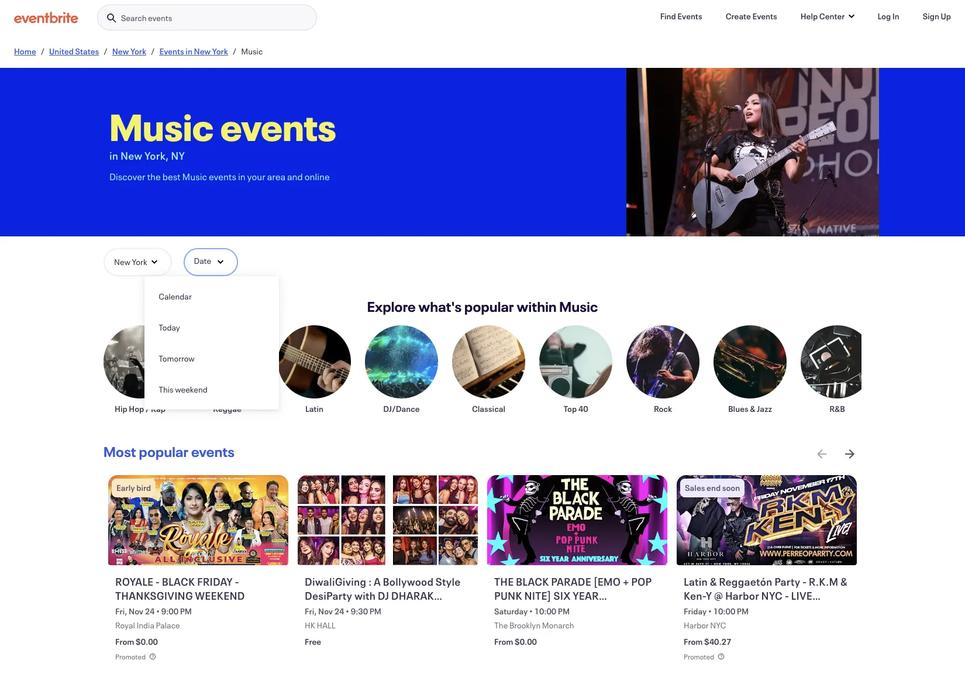 Task type: vqa. For each thing, say whether or not it's contained in the screenshot.
•
yes



Task type: locate. For each thing, give the bounding box(es) containing it.
2 fri, from the left
[[305, 606, 317, 617]]

in down the search events button
[[186, 46, 193, 57]]

1 horizontal spatial &
[[751, 403, 756, 414]]

calendar button
[[145, 281, 279, 312]]

latin link
[[278, 325, 351, 414]]

events right find
[[678, 11, 703, 22]]

0 vertical spatial popular
[[465, 297, 515, 316]]

nite]
[[525, 589, 552, 603]]

from
[[115, 637, 134, 648], [495, 637, 514, 648], [684, 637, 703, 648]]

$0.00 inside royale - black friday - thanksgiving weekend fri, nov 24 •  9:00 pm royal india palace from $0.00
[[136, 637, 158, 648]]

from down royal
[[115, 637, 134, 648]]

harbor inside 'friday • 10:00 pm harbor nyc from $40.27'
[[684, 620, 709, 631]]

events down the search events
[[159, 46, 184, 57]]

nov up hall
[[318, 606, 333, 617]]

10:00 inside 'friday • 10:00 pm harbor nyc from $40.27'
[[714, 606, 736, 617]]

a
[[374, 575, 381, 589]]

0 horizontal spatial promoted
[[115, 652, 146, 661]]

jazz
[[757, 403, 773, 414]]

0 vertical spatial harbor
[[726, 589, 760, 603]]

4 pm from the left
[[737, 606, 749, 617]]

events in new york link
[[159, 46, 228, 57]]

/ right states in the top of the page
[[104, 46, 108, 57]]

&
[[751, 403, 756, 414], [710, 575, 717, 589], [841, 575, 848, 589]]

pm inside fri, nov 24 •  9:30 pm hk hall free
[[370, 606, 382, 617]]

events right "search"
[[148, 12, 172, 23]]

2 vertical spatial in
[[238, 170, 246, 183]]

1 fri, from the left
[[115, 606, 127, 617]]

0 horizontal spatial fri,
[[115, 606, 127, 617]]

harbor
[[726, 589, 760, 603], [684, 620, 709, 631]]

your
[[247, 170, 266, 183]]

hip
[[115, 403, 127, 414]]

york
[[130, 46, 146, 57], [212, 46, 228, 57], [132, 256, 147, 268]]

1 horizontal spatial in
[[186, 46, 193, 57]]

2 nov from the left
[[318, 606, 333, 617]]

& for latin
[[710, 575, 717, 589]]

r.k.m
[[809, 575, 839, 589]]

4 • from the left
[[709, 606, 712, 617]]

2 horizontal spatial from
[[684, 637, 703, 648]]

1 pm from the left
[[180, 606, 192, 617]]

y
[[706, 589, 713, 603]]

fri, inside fri, nov 24 •  9:30 pm hk hall free
[[305, 606, 317, 617]]

1 10:00 from the left
[[535, 606, 557, 617]]

0 horizontal spatial 24
[[145, 606, 155, 617]]

search events button
[[97, 5, 317, 31]]

music up the
[[109, 102, 214, 151]]

1 $0.00 from the left
[[136, 637, 158, 648]]

2 24 from the left
[[335, 606, 344, 617]]

r&b
[[830, 403, 846, 414]]

24 inside royale - black friday - thanksgiving weekend fri, nov 24 •  9:00 pm royal india palace from $0.00
[[145, 606, 155, 617]]

2 black from the left
[[516, 575, 549, 589]]

black inside the black parade [emo + pop punk nite] six year anniversary
[[516, 575, 549, 589]]

harbor right '@' at the bottom right
[[726, 589, 760, 603]]

hip hop / rap
[[115, 403, 166, 414]]

pm inside saturday • 10:00 pm the brooklyn monarch from $0.00
[[558, 606, 570, 617]]

within
[[517, 297, 557, 316]]

1 horizontal spatial black
[[516, 575, 549, 589]]

0 horizontal spatial 10:00
[[535, 606, 557, 617]]

2 horizontal spatial &
[[841, 575, 848, 589]]

tomorrow
[[159, 353, 195, 364]]

0 horizontal spatial latin
[[306, 403, 324, 414]]

black inside royale - black friday - thanksgiving weekend fri, nov 24 •  9:00 pm royal india palace from $0.00
[[162, 575, 195, 589]]

menu
[[145, 281, 279, 405]]

1 vertical spatial harbor
[[684, 620, 709, 631]]

1 horizontal spatial nov
[[318, 606, 333, 617]]

0 horizontal spatial nov
[[129, 606, 143, 617]]

9:00
[[161, 606, 179, 617]]

saturday
[[495, 606, 528, 617]]

/ right home link
[[41, 46, 45, 57]]

1 horizontal spatial events
[[678, 11, 703, 22]]

2 • from the left
[[346, 606, 350, 617]]

1 horizontal spatial $0.00
[[515, 637, 537, 648]]

24 up india
[[145, 606, 155, 617]]

hip hop / rap link
[[104, 325, 177, 414]]

music
[[241, 46, 263, 57], [109, 102, 214, 151], [182, 170, 207, 183], [560, 297, 599, 316]]

york inside button
[[132, 256, 147, 268]]

1 vertical spatial nyc
[[711, 620, 727, 631]]

end
[[707, 482, 721, 493]]

0 horizontal spatial from
[[115, 637, 134, 648]]

most
[[104, 443, 136, 461]]

in up discover
[[109, 149, 118, 163]]

events inside button
[[148, 12, 172, 23]]

nyc inside 'friday • 10:00 pm harbor nyc from $40.27'
[[711, 620, 727, 631]]

promoted down royal
[[115, 652, 146, 661]]

black up anniversary
[[516, 575, 549, 589]]

$0.00 down india
[[136, 637, 158, 648]]

1 vertical spatial latin
[[684, 575, 708, 589]]

pm up the monarch
[[558, 606, 570, 617]]

24
[[145, 606, 155, 617], [335, 606, 344, 617]]

- right the friday
[[235, 575, 239, 589]]

1 • from the left
[[156, 606, 160, 617]]

1 promoted from the left
[[115, 652, 146, 661]]

2 horizontal spatial events
[[753, 11, 778, 22]]

popular up bird
[[139, 443, 189, 461]]

24 down desiparty
[[335, 606, 344, 617]]

+
[[623, 575, 630, 589]]

1 24 from the left
[[145, 606, 155, 617]]

0 horizontal spatial &
[[710, 575, 717, 589]]

1 black from the left
[[162, 575, 195, 589]]

- left live
[[785, 589, 790, 603]]

nyc left live
[[762, 589, 783, 603]]

events for find events
[[678, 11, 703, 22]]

& right r.k.m
[[841, 575, 848, 589]]

black up 9:00
[[162, 575, 195, 589]]

arrow right chunky_svg image
[[843, 447, 858, 461]]

1 nov from the left
[[129, 606, 143, 617]]

friday • 10:00 pm harbor nyc from $40.27
[[684, 606, 749, 648]]

0 horizontal spatial popular
[[139, 443, 189, 461]]

the
[[495, 620, 508, 631]]

fri, up hk
[[305, 606, 317, 617]]

dj/dance
[[384, 403, 420, 414]]

0 horizontal spatial black
[[162, 575, 195, 589]]

& left 'jazz'
[[751, 403, 756, 414]]

best
[[163, 170, 181, 183]]

2 from from the left
[[495, 637, 514, 648]]

10:00 down nite]
[[535, 606, 557, 617]]

0 horizontal spatial $0.00
[[136, 637, 158, 648]]

0 horizontal spatial in
[[109, 149, 118, 163]]

create events
[[726, 11, 778, 22]]

pm
[[180, 606, 192, 617], [370, 606, 382, 617], [558, 606, 570, 617], [737, 606, 749, 617]]

eventbrite image
[[14, 12, 78, 23]]

what's
[[419, 297, 462, 316]]

3 pm from the left
[[558, 606, 570, 617]]

today button
[[145, 312, 279, 343]]

hop
[[129, 403, 144, 414]]

weekend
[[175, 384, 208, 395]]

friday
[[684, 606, 707, 617]]

0 horizontal spatial nyc
[[711, 620, 727, 631]]

10:00 inside saturday • 10:00 pm the brooklyn monarch from $0.00
[[535, 606, 557, 617]]

1 horizontal spatial 24
[[335, 606, 344, 617]]

latin
[[306, 403, 324, 414], [684, 575, 708, 589]]

from inside saturday • 10:00 pm the brooklyn monarch from $0.00
[[495, 637, 514, 648]]

events right the 'create' at the top right of page
[[753, 11, 778, 22]]

diwaligiving : a bollywood style desiparty with dj dharak (everyone free) link
[[305, 575, 474, 617]]

1 vertical spatial in
[[109, 149, 118, 163]]

& for blues
[[751, 403, 756, 414]]

• right friday
[[709, 606, 712, 617]]

events inside music events in new york, ny
[[221, 102, 337, 151]]

nov up india
[[129, 606, 143, 617]]

music inside music events in new york, ny
[[109, 102, 214, 151]]

the
[[495, 575, 514, 589]]

0 vertical spatial nyc
[[762, 589, 783, 603]]

reggaetón
[[719, 575, 773, 589]]

new inside music events in new york, ny
[[121, 149, 143, 163]]

fri, up royal
[[115, 606, 127, 617]]

2 $0.00 from the left
[[515, 637, 537, 648]]

• up the brooklyn
[[530, 606, 533, 617]]

• inside fri, nov 24 •  9:30 pm hk hall free
[[346, 606, 350, 617]]

9:30
[[351, 606, 368, 617]]

arrow left chunky_svg image
[[815, 447, 829, 461]]

3 from from the left
[[684, 637, 703, 648]]

1 horizontal spatial promoted
[[684, 652, 715, 661]]

in left your at the top left of the page
[[238, 170, 246, 183]]

explore
[[367, 297, 416, 316]]

1 horizontal spatial fri,
[[305, 606, 317, 617]]

hk
[[305, 620, 316, 631]]

$0.00 down the brooklyn
[[515, 637, 537, 648]]

• left 9:00
[[156, 606, 160, 617]]

1 horizontal spatial 10:00
[[714, 606, 736, 617]]

pm right 9:00
[[180, 606, 192, 617]]

nov
[[129, 606, 143, 617], [318, 606, 333, 617]]

new york button
[[104, 248, 172, 276]]

0 horizontal spatial harbor
[[684, 620, 709, 631]]

2 pm from the left
[[370, 606, 382, 617]]

- right royale at the left bottom of the page
[[156, 575, 160, 589]]

find events
[[661, 11, 703, 22]]

harbor down friday
[[684, 620, 709, 631]]

latin inside latin & reggaetón party - r.k.m & ken-y @ harbor nyc - live performance
[[684, 575, 708, 589]]

events up area
[[221, 102, 337, 151]]

india
[[137, 620, 155, 631]]

fri,
[[115, 606, 127, 617], [305, 606, 317, 617]]

promoted down $40.27
[[684, 652, 715, 661]]

1 from from the left
[[115, 637, 134, 648]]

states
[[75, 46, 99, 57]]

/ right "events in new york" link
[[233, 46, 237, 57]]

2 promoted from the left
[[684, 652, 715, 661]]

from down the
[[495, 637, 514, 648]]

& right ken-
[[710, 575, 717, 589]]

promoted
[[115, 652, 146, 661], [684, 652, 715, 661]]

sales end soon
[[685, 482, 741, 493]]

blues & jazz link
[[714, 325, 787, 414]]

pm inside 'friday • 10:00 pm harbor nyc from $40.27'
[[737, 606, 749, 617]]

1 horizontal spatial latin
[[684, 575, 708, 589]]

pm right 9:30
[[370, 606, 382, 617]]

1 horizontal spatial nyc
[[762, 589, 783, 603]]

2 10:00 from the left
[[714, 606, 736, 617]]

reggae
[[213, 403, 242, 414]]

pm down reggaetón
[[737, 606, 749, 617]]

0 vertical spatial latin
[[306, 403, 324, 414]]

classical
[[472, 403, 506, 414]]

1 horizontal spatial harbor
[[726, 589, 760, 603]]

nyc down performance at right bottom
[[711, 620, 727, 631]]

from left $40.27
[[684, 637, 703, 648]]

search events
[[121, 12, 172, 23]]

• left 9:30
[[346, 606, 350, 617]]

1 horizontal spatial from
[[495, 637, 514, 648]]

10:00 down '@' at the bottom right
[[714, 606, 736, 617]]

1 vertical spatial popular
[[139, 443, 189, 461]]

latin & reggaetón party - r.k.m & ken-y @ harbor nyc - live performance link
[[684, 575, 853, 617]]

in inside music events in new york, ny
[[109, 149, 118, 163]]

3 • from the left
[[530, 606, 533, 617]]

today
[[159, 322, 180, 333]]

10:00 for brooklyn
[[535, 606, 557, 617]]

find
[[661, 11, 677, 22]]

in
[[893, 11, 900, 22]]

popular left within
[[465, 297, 515, 316]]



Task type: describe. For each thing, give the bounding box(es) containing it.
r&b link
[[801, 325, 875, 414]]

home / united states / new york / events in new york / music
[[14, 46, 263, 57]]

tomorrow button
[[145, 343, 279, 374]]

royale - black friday - thanksgiving weekend primary image image
[[108, 475, 289, 565]]

2 horizontal spatial in
[[238, 170, 246, 183]]

events for create events
[[753, 11, 778, 22]]

• inside royale - black friday - thanksgiving weekend fri, nov 24 •  9:00 pm royal india palace from $0.00
[[156, 606, 160, 617]]

reggae link
[[191, 325, 264, 414]]

• inside saturday • 10:00 pm the brooklyn monarch from $0.00
[[530, 606, 533, 617]]

weekend
[[195, 589, 245, 603]]

fri, nov 24 •  9:30 pm hk hall free
[[305, 606, 382, 648]]

diwaligiving : a bollywood style desiparty with dj dharak (everyone free) primary image image
[[298, 475, 478, 565]]

top 40
[[564, 403, 589, 414]]

rock
[[654, 403, 673, 414]]

40
[[579, 403, 589, 414]]

latin & reggaetón party - r.k.m & ken-y @ harbor nyc - live performance primary image image
[[677, 475, 857, 565]]

the
[[147, 170, 161, 183]]

(everyone
[[305, 603, 355, 617]]

10:00 for nyc
[[714, 606, 736, 617]]

pm inside royale - black friday - thanksgiving weekend fri, nov 24 •  9:00 pm royal india palace from $0.00
[[180, 606, 192, 617]]

promoted for nyc
[[684, 652, 715, 661]]

this weekend button
[[145, 374, 279, 405]]

home link
[[14, 46, 36, 57]]

0 horizontal spatial events
[[159, 46, 184, 57]]

this
[[159, 384, 174, 395]]

date
[[194, 255, 211, 266]]

events down reggae
[[191, 443, 235, 461]]

help
[[801, 11, 818, 22]]

palace
[[156, 620, 180, 631]]

24 inside fri, nov 24 •  9:30 pm hk hall free
[[335, 606, 344, 617]]

new york
[[114, 256, 147, 268]]

style
[[436, 575, 461, 589]]

parade
[[552, 575, 592, 589]]

date button
[[184, 248, 238, 276]]

nov inside fri, nov 24 •  9:30 pm hk hall free
[[318, 606, 333, 617]]

latin & reggaetón party - r.k.m & ken-y @ harbor nyc - live performance
[[684, 575, 848, 617]]

bollywood
[[383, 575, 434, 589]]

harbor inside latin & reggaetón party - r.k.m & ken-y @ harbor nyc - live performance
[[726, 589, 760, 603]]

top
[[564, 403, 577, 414]]

latin for latin & reggaetón party - r.k.m & ken-y @ harbor nyc - live performance
[[684, 575, 708, 589]]

performance
[[684, 603, 748, 617]]

diwaligiving
[[305, 575, 367, 589]]

with
[[355, 589, 376, 603]]

[object object] image
[[627, 68, 880, 236]]

new inside button
[[114, 256, 131, 268]]

thanksgiving
[[115, 589, 193, 603]]

promoted for thanksgiving
[[115, 652, 146, 661]]

early bird
[[117, 482, 151, 493]]

bird
[[137, 482, 151, 493]]

free)
[[357, 603, 383, 617]]

new york link
[[112, 46, 146, 57]]

1 horizontal spatial popular
[[465, 297, 515, 316]]

create
[[726, 11, 752, 22]]

year
[[573, 589, 599, 603]]

live
[[792, 589, 813, 603]]

from inside 'friday • 10:00 pm harbor nyc from $40.27'
[[684, 637, 703, 648]]

the black parade [emo + pop punk nite] six year anniversary
[[495, 575, 652, 617]]

center
[[820, 11, 845, 22]]

desiparty
[[305, 589, 353, 603]]

rap
[[151, 403, 166, 414]]

pop
[[632, 575, 652, 589]]

menu containing calendar
[[145, 281, 279, 405]]

@
[[715, 589, 724, 603]]

find events link
[[651, 5, 712, 28]]

nov inside royale - black friday - thanksgiving weekend fri, nov 24 •  9:00 pm royal india palace from $0.00
[[129, 606, 143, 617]]

discover the best music events in your area and online
[[109, 170, 330, 183]]

diwaligiving : a bollywood style desiparty with dj dharak (everyone free)
[[305, 575, 461, 617]]

united
[[49, 46, 74, 57]]

nyc inside latin & reggaetón party - r.k.m & ken-y @ harbor nyc - live performance
[[762, 589, 783, 603]]

sign up link
[[914, 5, 961, 28]]

events left your at the top left of the page
[[209, 170, 236, 183]]

$0.00 inside saturday • 10:00 pm the brooklyn monarch from $0.00
[[515, 637, 537, 648]]

• inside 'friday • 10:00 pm harbor nyc from $40.27'
[[709, 606, 712, 617]]

rock link
[[627, 325, 700, 414]]

search
[[121, 12, 147, 23]]

$40.27
[[705, 637, 732, 648]]

top 40 link
[[540, 325, 613, 414]]

most popular events link
[[104, 443, 235, 461]]

help center
[[801, 11, 845, 22]]

united states link
[[49, 46, 99, 57]]

and
[[287, 170, 303, 183]]

blues & jazz
[[729, 403, 773, 414]]

from inside royale - black friday - thanksgiving weekend fri, nov 24 •  9:00 pm royal india palace from $0.00
[[115, 637, 134, 648]]

saturday • 10:00 pm the brooklyn monarch from $0.00
[[495, 606, 575, 648]]

fri, inside royale - black friday - thanksgiving weekend fri, nov 24 •  9:00 pm royal india palace from $0.00
[[115, 606, 127, 617]]

sign
[[924, 11, 940, 22]]

friday
[[197, 575, 233, 589]]

the black parade [emo + pop punk nite] six year anniversary primary image image
[[488, 475, 668, 565]]

area
[[267, 170, 286, 183]]

discover
[[109, 170, 145, 183]]

ny
[[171, 149, 185, 163]]

explore what's popular within music
[[367, 297, 599, 316]]

latin for latin
[[306, 403, 324, 414]]

dharak
[[391, 589, 434, 603]]

this weekend
[[159, 384, 208, 395]]

free
[[305, 637, 321, 648]]

music right within
[[560, 297, 599, 316]]

music down the search events button
[[241, 46, 263, 57]]

dj
[[378, 589, 389, 603]]

/ right new york link
[[151, 46, 155, 57]]

royal
[[115, 620, 135, 631]]

log in link
[[869, 5, 909, 28]]

blues
[[729, 403, 749, 414]]

- right party
[[803, 575, 807, 589]]

/ left rap
[[146, 403, 150, 414]]

early
[[117, 482, 135, 493]]

music right the "best"
[[182, 170, 207, 183]]

0 vertical spatial in
[[186, 46, 193, 57]]

dj/dance link
[[365, 325, 438, 414]]

ken-
[[684, 589, 706, 603]]

online
[[305, 170, 330, 183]]

york,
[[145, 149, 169, 163]]

music events in new york, ny
[[109, 102, 337, 163]]

hall
[[317, 620, 336, 631]]



